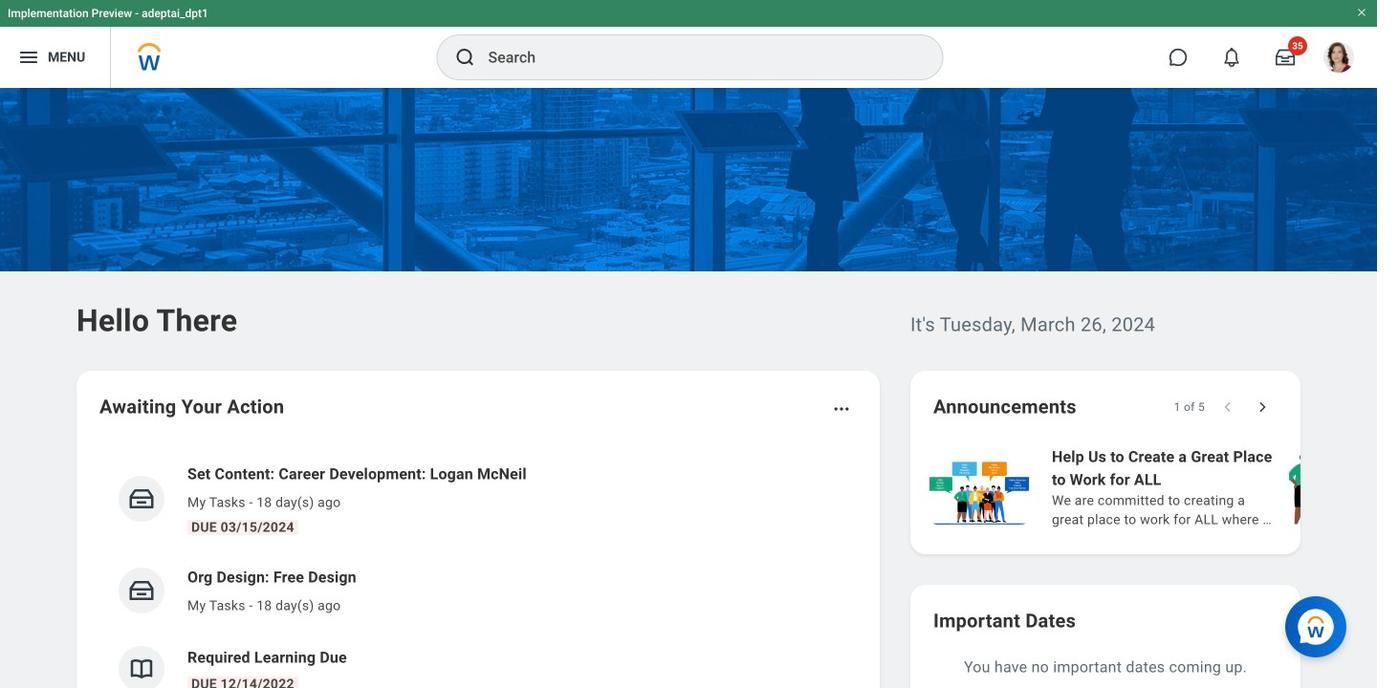 Task type: locate. For each thing, give the bounding box(es) containing it.
1 vertical spatial inbox image
[[127, 577, 156, 605]]

notifications large image
[[1222, 48, 1241, 67]]

list
[[926, 444, 1377, 532], [99, 448, 857, 689]]

status
[[1174, 400, 1205, 415]]

1 horizontal spatial list
[[926, 444, 1377, 532]]

1 inbox image from the top
[[127, 485, 156, 514]]

Search Workday  search field
[[488, 36, 903, 78]]

2 inbox image from the top
[[127, 577, 156, 605]]

chevron right small image
[[1253, 398, 1272, 417]]

inbox large image
[[1276, 48, 1295, 67]]

main content
[[0, 88, 1377, 689]]

0 vertical spatial inbox image
[[127, 485, 156, 514]]

close environment banner image
[[1356, 7, 1368, 18]]

profile logan mcneil image
[[1324, 42, 1354, 77]]

banner
[[0, 0, 1377, 88]]

inbox image
[[127, 485, 156, 514], [127, 577, 156, 605]]



Task type: describe. For each thing, give the bounding box(es) containing it.
0 horizontal spatial list
[[99, 448, 857, 689]]

justify image
[[17, 46, 40, 69]]

book open image
[[127, 655, 156, 684]]

search image
[[454, 46, 477, 69]]

chevron left small image
[[1218, 398, 1238, 417]]



Task type: vqa. For each thing, say whether or not it's contained in the screenshot.
right chevron down icon
no



